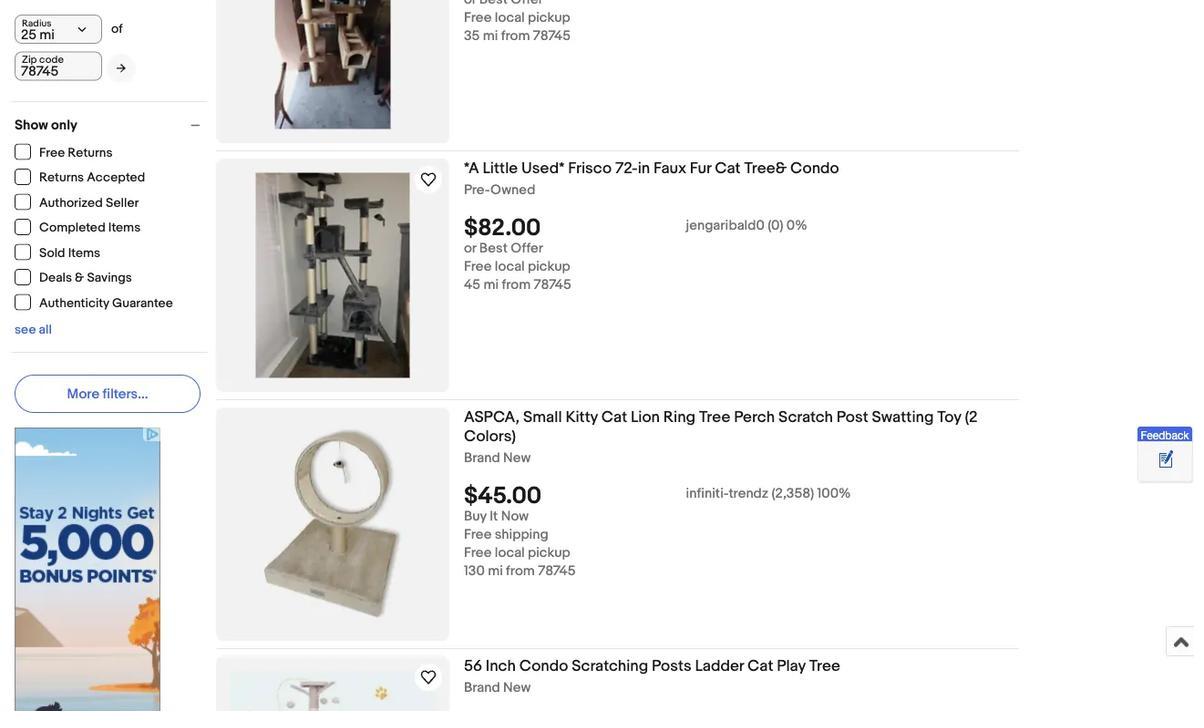 Task type: locate. For each thing, give the bounding box(es) containing it.
more filters... button
[[15, 375, 201, 413]]

from inside jengaribald0 (0) 0% or best offer free local pickup 45 mi from 78745
[[502, 277, 531, 293]]

0 horizontal spatial condo
[[520, 657, 568, 676]]

1 horizontal spatial cat
[[715, 159, 741, 178]]

items inside sold items link
[[68, 245, 100, 261]]

2 new from the top
[[503, 680, 531, 696]]

all
[[39, 322, 52, 337]]

filters...
[[103, 386, 148, 402]]

1 vertical spatial tree
[[810, 657, 841, 676]]

items for completed items
[[108, 220, 141, 236]]

0 vertical spatial from
[[501, 28, 530, 44]]

1 vertical spatial items
[[68, 245, 100, 261]]

brand down colors)
[[464, 450, 500, 466]]

130
[[464, 563, 485, 580]]

0 vertical spatial condo
[[791, 159, 840, 178]]

pre-
[[464, 182, 491, 198]]

local
[[495, 10, 525, 26], [495, 259, 525, 275], [495, 545, 525, 561]]

56 inch condo scratching posts ladder cat play tree brand new
[[464, 657, 841, 696]]

0 vertical spatial tree
[[699, 408, 731, 427]]

condo
[[791, 159, 840, 178], [520, 657, 568, 676]]

0 vertical spatial brand
[[464, 450, 500, 466]]

free up 35
[[464, 10, 492, 26]]

condo right inch
[[520, 657, 568, 676]]

owned
[[491, 182, 536, 198]]

returns
[[68, 145, 113, 161], [39, 170, 84, 186]]

scratching
[[572, 657, 649, 676]]

0 vertical spatial cat
[[715, 159, 741, 178]]

0 vertical spatial mi
[[483, 28, 498, 44]]

free
[[464, 10, 492, 26], [39, 145, 65, 161], [464, 259, 492, 275], [464, 527, 492, 543], [464, 545, 492, 561]]

cat
[[715, 159, 741, 178], [602, 408, 628, 427], [748, 657, 774, 676]]

feedback
[[1141, 429, 1190, 441]]

free returns
[[39, 145, 113, 161]]

1 local from the top
[[495, 10, 525, 26]]

2 horizontal spatial cat
[[748, 657, 774, 676]]

0 vertical spatial pickup
[[528, 10, 571, 26]]

toy
[[938, 408, 962, 427]]

1 pickup from the top
[[528, 10, 571, 26]]

2 brand from the top
[[464, 680, 500, 696]]

0 horizontal spatial cat
[[602, 408, 628, 427]]

deals & savings link
[[15, 269, 133, 286]]

sold
[[39, 245, 65, 261]]

free down show only
[[39, 145, 65, 161]]

0 vertical spatial returns
[[68, 145, 113, 161]]

mi right 45
[[484, 277, 499, 293]]

0 horizontal spatial tree
[[699, 408, 731, 427]]

items
[[108, 220, 141, 236], [68, 245, 100, 261]]

2 pickup from the top
[[528, 259, 571, 275]]

1 vertical spatial brand
[[464, 680, 500, 696]]

returns down the free returns "link"
[[39, 170, 84, 186]]

1 vertical spatial from
[[502, 277, 531, 293]]

pickup inside jengaribald0 (0) 0% or best offer free local pickup 45 mi from 78745
[[528, 259, 571, 275]]

post
[[837, 408, 869, 427]]

free inside jengaribald0 (0) 0% or best offer free local pickup 45 mi from 78745
[[464, 259, 492, 275]]

78745 down shipping
[[538, 563, 576, 580]]

3 local from the top
[[495, 545, 525, 561]]

tree
[[699, 408, 731, 427], [810, 657, 841, 676]]

pickup inside free local pickup 35 mi from 78745
[[528, 10, 571, 26]]

returns inside returns accepted link
[[39, 170, 84, 186]]

items down seller
[[108, 220, 141, 236]]

mi
[[483, 28, 498, 44], [484, 277, 499, 293], [488, 563, 503, 580]]

1 vertical spatial returns
[[39, 170, 84, 186]]

or
[[464, 240, 477, 257]]

2 vertical spatial 78745
[[538, 563, 576, 580]]

1 brand from the top
[[464, 450, 500, 466]]

sold items
[[39, 245, 100, 261]]

tree&
[[745, 159, 787, 178]]

brand inside 56 inch condo scratching posts ladder cat play tree brand new
[[464, 680, 500, 696]]

from inside free local pickup 35 mi from 78745
[[501, 28, 530, 44]]

from down shipping
[[506, 563, 535, 580]]

2 vertical spatial from
[[506, 563, 535, 580]]

jengaribald0 (0) 0% or best offer free local pickup 45 mi from 78745
[[464, 218, 808, 293]]

aspca, small kitty cat lion ring tree perch scratch post swatting toy (2 colors) link
[[464, 408, 1020, 450]]

0 horizontal spatial items
[[68, 245, 100, 261]]

78745 inside free local pickup 35 mi from 78745
[[533, 28, 571, 44]]

used*
[[522, 159, 565, 178]]

returns up returns accepted
[[68, 145, 113, 161]]

pickup
[[528, 10, 571, 26], [528, 259, 571, 275], [528, 545, 571, 561]]

see all button
[[15, 322, 52, 337]]

brand down 56
[[464, 680, 500, 696]]

mi inside jengaribald0 (0) 0% or best offer free local pickup 45 mi from 78745
[[484, 277, 499, 293]]

from inside infiniti-trendz (2,358) 100% buy it now free shipping free local pickup 130 mi from 78745
[[506, 563, 535, 580]]

1 new from the top
[[503, 450, 531, 466]]

100%
[[818, 486, 851, 502]]

*a
[[464, 159, 479, 178]]

local inside free local pickup 35 mi from 78745
[[495, 10, 525, 26]]

78745 inside jengaribald0 (0) 0% or best offer free local pickup 45 mi from 78745
[[534, 277, 572, 293]]

see all
[[15, 322, 52, 337]]

*a little used* frisco 72-in faux fur cat tree& condo link
[[464, 159, 1020, 182]]

mi inside infiniti-trendz (2,358) 100% buy it now free shipping free local pickup 130 mi from 78745
[[488, 563, 503, 580]]

ladder
[[695, 657, 744, 676]]

fur
[[690, 159, 712, 178]]

1 horizontal spatial tree
[[810, 657, 841, 676]]

mi right 35
[[483, 28, 498, 44]]

tree right play
[[810, 657, 841, 676]]

new down inch
[[503, 680, 531, 696]]

2 vertical spatial pickup
[[528, 545, 571, 561]]

from down offer
[[502, 277, 531, 293]]

apply within filter image
[[117, 62, 126, 74]]

2 vertical spatial local
[[495, 545, 525, 561]]

1 horizontal spatial condo
[[791, 159, 840, 178]]

cat left lion
[[602, 408, 628, 427]]

1 vertical spatial condo
[[520, 657, 568, 676]]

infiniti-trendz (2,358) 100% buy it now free shipping free local pickup 130 mi from 78745
[[464, 486, 851, 580]]

cat right fur
[[715, 159, 741, 178]]

jengaribald0
[[686, 218, 765, 234]]

show only button
[[15, 117, 208, 133]]

best
[[480, 240, 508, 257]]

scratch
[[779, 408, 834, 427]]

1 vertical spatial cat
[[602, 408, 628, 427]]

local inside infiniti-trendz (2,358) 100% buy it now free shipping free local pickup 130 mi from 78745
[[495, 545, 525, 561]]

78745 right 35
[[533, 28, 571, 44]]

1 vertical spatial pickup
[[528, 259, 571, 275]]

now
[[501, 509, 529, 525]]

from right 35
[[501, 28, 530, 44]]

2 vertical spatial cat
[[748, 657, 774, 676]]

1 vertical spatial mi
[[484, 277, 499, 293]]

items up the deals & savings
[[68, 245, 100, 261]]

(2
[[965, 408, 978, 427]]

savings
[[87, 270, 132, 286]]

3 pickup from the top
[[528, 545, 571, 561]]

mi right 130
[[488, 563, 503, 580]]

2 local from the top
[[495, 259, 525, 275]]

free up 45
[[464, 259, 492, 275]]

*a little used* frisco 72-in faux fur cat tree& condo heading
[[464, 159, 840, 178]]

items inside the completed items link
[[108, 220, 141, 236]]

1 vertical spatial local
[[495, 259, 525, 275]]

condo right tree&
[[791, 159, 840, 178]]

0 vertical spatial items
[[108, 220, 141, 236]]

1 vertical spatial new
[[503, 680, 531, 696]]

trendz
[[729, 486, 769, 502]]

inch
[[486, 657, 516, 676]]

tree inside aspca, small kitty cat lion ring tree perch scratch post swatting toy (2 colors) brand new
[[699, 408, 731, 427]]

78745
[[533, 28, 571, 44], [534, 277, 572, 293], [538, 563, 576, 580]]

tree right ring
[[699, 408, 731, 427]]

35
[[464, 28, 480, 44]]

0 vertical spatial new
[[503, 450, 531, 466]]

new down colors)
[[503, 450, 531, 466]]

0 vertical spatial 78745
[[533, 28, 571, 44]]

0 vertical spatial local
[[495, 10, 525, 26]]

only
[[51, 117, 77, 133]]

78745 down offer
[[534, 277, 572, 293]]

new
[[503, 450, 531, 466], [503, 680, 531, 696]]

cat left play
[[748, 657, 774, 676]]

mi inside free local pickup 35 mi from 78745
[[483, 28, 498, 44]]

1 horizontal spatial items
[[108, 220, 141, 236]]

6' cat tree image
[[275, 0, 391, 129]]

None text field
[[15, 52, 102, 81]]

56 inch condo scratching posts ladder cat play tree heading
[[464, 657, 841, 676]]

cat inside aspca, small kitty cat lion ring tree perch scratch post swatting toy (2 colors) brand new
[[602, 408, 628, 427]]

(0)
[[768, 218, 784, 234]]

brand
[[464, 450, 500, 466], [464, 680, 500, 696]]

72-
[[616, 159, 638, 178]]

1 vertical spatial 78745
[[534, 277, 572, 293]]

56 inch condo scratching posts ladder cat play tree image
[[230, 671, 435, 711]]

2 vertical spatial mi
[[488, 563, 503, 580]]

45
[[464, 277, 481, 293]]



Task type: vqa. For each thing, say whether or not it's contained in the screenshot.
'search tips' link
no



Task type: describe. For each thing, give the bounding box(es) containing it.
*a little used* frisco 72-in faux fur cat tree& condo pre-owned
[[464, 159, 840, 198]]

local inside jengaribald0 (0) 0% or best offer free local pickup 45 mi from 78745
[[495, 259, 525, 275]]

faux
[[654, 159, 687, 178]]

$45.00
[[464, 483, 542, 511]]

condo inside 56 inch condo scratching posts ladder cat play tree brand new
[[520, 657, 568, 676]]

kitty
[[566, 408, 598, 427]]

show
[[15, 117, 48, 133]]

see
[[15, 322, 36, 337]]

completed items link
[[15, 219, 142, 236]]

authorized seller link
[[15, 194, 140, 211]]

offer
[[511, 240, 543, 257]]

free inside "link"
[[39, 145, 65, 161]]

cat inside *a little used* frisco 72-in faux fur cat tree& condo pre-owned
[[715, 159, 741, 178]]

it
[[490, 509, 498, 525]]

play
[[777, 657, 806, 676]]

returns accepted
[[39, 170, 145, 186]]

more filters...
[[67, 386, 148, 402]]

free inside free local pickup 35 mi from 78745
[[464, 10, 492, 26]]

ring
[[664, 408, 696, 427]]

authenticity guarantee link
[[15, 294, 174, 311]]

free down buy
[[464, 527, 492, 543]]

aspca,
[[464, 408, 520, 427]]

aspca, small kitty cat lion ring tree perch scratch post swatting toy (2 colors) brand new
[[464, 408, 978, 466]]

deals & savings
[[39, 270, 132, 286]]

&
[[75, 270, 84, 286]]

completed
[[39, 220, 106, 236]]

accepted
[[87, 170, 145, 186]]

shipping
[[495, 527, 549, 543]]

lion
[[631, 408, 660, 427]]

buy
[[464, 509, 487, 525]]

deals
[[39, 270, 72, 286]]

authorized
[[39, 195, 103, 211]]

authenticity guarantee
[[39, 295, 173, 311]]

infiniti-
[[686, 486, 729, 502]]

more
[[67, 386, 99, 402]]

completed items
[[39, 220, 141, 236]]

authorized seller
[[39, 195, 139, 211]]

condo inside *a little used* frisco 72-in faux fur cat tree& condo pre-owned
[[791, 159, 840, 178]]

0%
[[787, 218, 808, 234]]

show only
[[15, 117, 77, 133]]

$82.00
[[464, 214, 541, 243]]

guarantee
[[112, 295, 173, 311]]

perch
[[734, 408, 775, 427]]

watch *a little used* frisco 72-in faux fur cat tree& condo image
[[418, 169, 440, 191]]

seller
[[106, 195, 139, 211]]

tree inside 56 inch condo scratching posts ladder cat play tree brand new
[[810, 657, 841, 676]]

posts
[[652, 657, 692, 676]]

free returns link
[[15, 144, 114, 161]]

advertisement region
[[15, 428, 161, 711]]

in
[[638, 159, 650, 178]]

cat inside 56 inch condo scratching posts ladder cat play tree brand new
[[748, 657, 774, 676]]

colors)
[[464, 427, 516, 446]]

swatting
[[872, 408, 934, 427]]

items for sold items
[[68, 245, 100, 261]]

small
[[523, 408, 562, 427]]

new inside 56 inch condo scratching posts ladder cat play tree brand new
[[503, 680, 531, 696]]

authenticity
[[39, 295, 109, 311]]

aspca, small kitty cat lion ring tree perch scratch post swatting toy (2 colors) heading
[[464, 408, 978, 446]]

56
[[464, 657, 482, 676]]

sold items link
[[15, 244, 101, 261]]

(2,358)
[[772, 486, 815, 502]]

returns inside the free returns "link"
[[68, 145, 113, 161]]

78745 inside infiniti-trendz (2,358) 100% buy it now free shipping free local pickup 130 mi from 78745
[[538, 563, 576, 580]]

56 inch condo scratching posts ladder cat play tree link
[[464, 657, 1020, 680]]

frisco
[[568, 159, 612, 178]]

pickup inside infiniti-trendz (2,358) 100% buy it now free shipping free local pickup 130 mi from 78745
[[528, 545, 571, 561]]

*a little used* frisco 72-in faux fur cat tree& condo image
[[256, 173, 410, 378]]

returns accepted link
[[15, 169, 146, 186]]

watch 56 inch condo scratching posts ladder cat play tree image
[[418, 667, 440, 689]]

new inside aspca, small kitty cat lion ring tree perch scratch post swatting toy (2 colors) brand new
[[503, 450, 531, 466]]

free local pickup 35 mi from 78745
[[464, 10, 571, 44]]

little
[[483, 159, 518, 178]]

brand inside aspca, small kitty cat lion ring tree perch scratch post swatting toy (2 colors) brand new
[[464, 450, 500, 466]]

of
[[111, 21, 123, 37]]

aspca, small kitty cat lion ring tree perch scratch post swatting toy (2 colors) image
[[263, 422, 403, 627]]

free up 130
[[464, 545, 492, 561]]



